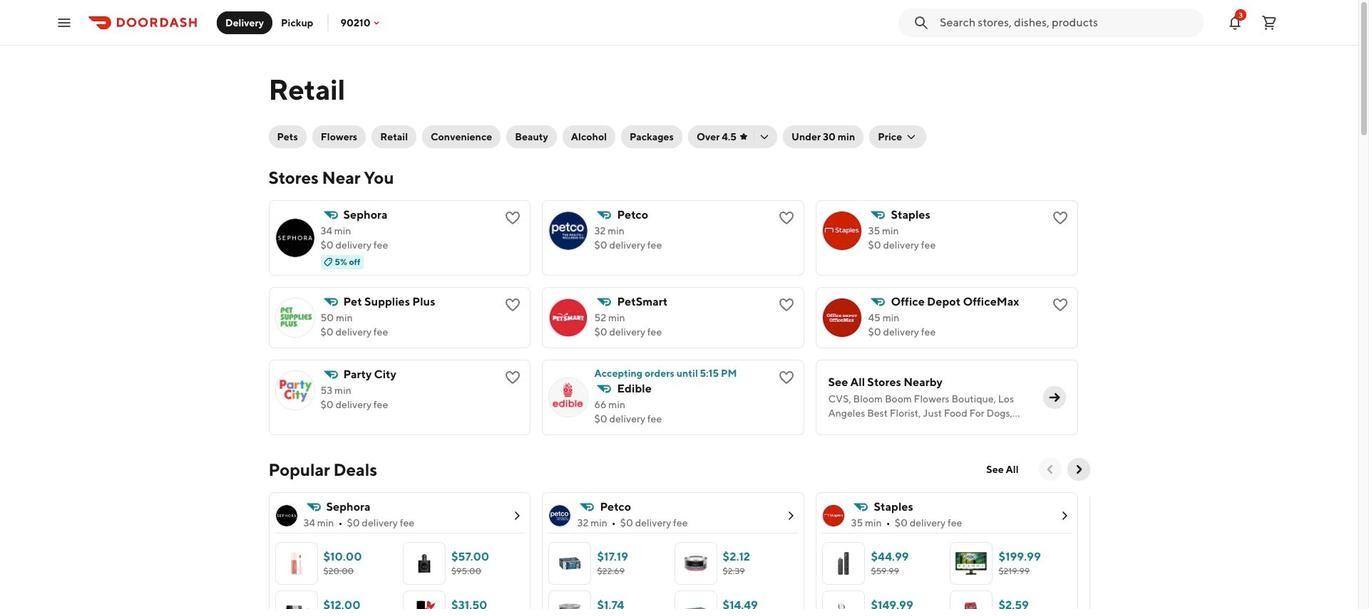Task type: vqa. For each thing, say whether or not it's contained in the screenshot.
Hot
no



Task type: locate. For each thing, give the bounding box(es) containing it.
click to add this store to your saved list image
[[1053, 210, 1070, 227], [779, 297, 796, 314], [505, 370, 522, 387], [779, 370, 796, 387]]

see all image
[[1048, 391, 1063, 405]]

Store search: begin typing to search for stores available on DoorDash text field
[[940, 15, 1196, 30]]

click to add this store to your saved list image
[[505, 210, 522, 227], [779, 210, 796, 227], [505, 297, 522, 314], [1053, 297, 1070, 314]]

previous button of carousel image
[[1043, 463, 1058, 477]]

notification bell image
[[1227, 14, 1244, 31]]

next button of carousel image
[[1072, 463, 1086, 477]]



Task type: describe. For each thing, give the bounding box(es) containing it.
0 items, open order cart image
[[1261, 14, 1278, 31]]

open menu image
[[56, 14, 73, 31]]



